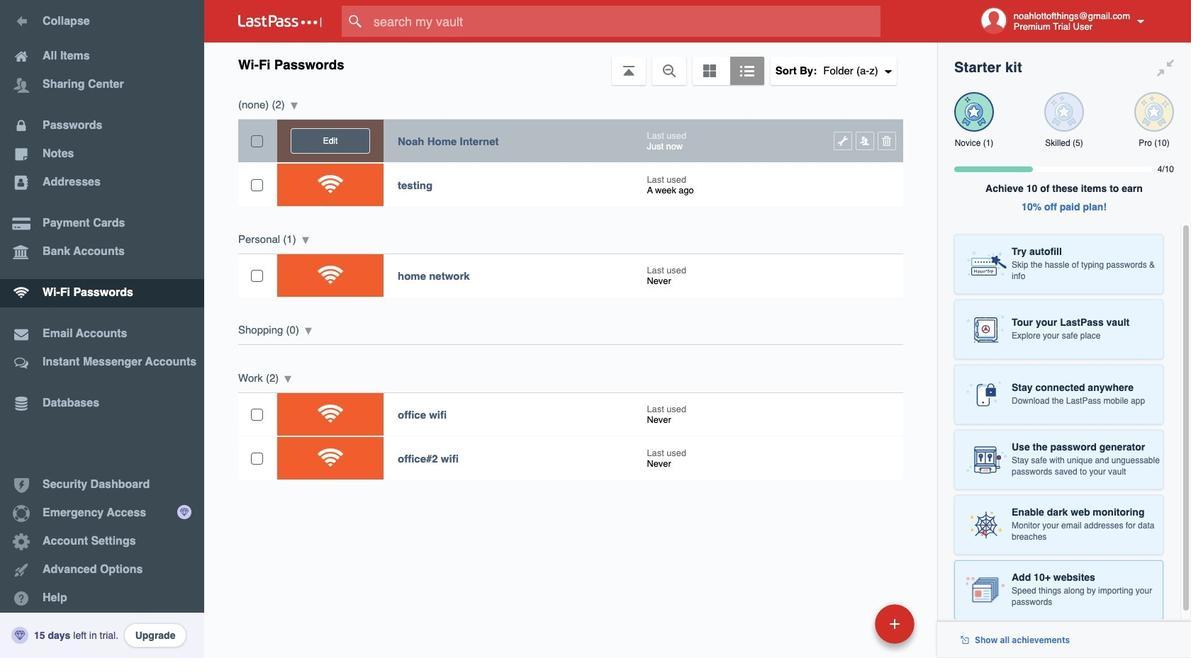 Task type: vqa. For each thing, say whether or not it's contained in the screenshot.
dialog
no



Task type: locate. For each thing, give the bounding box(es) containing it.
new item navigation
[[778, 601, 923, 659]]

Search search field
[[342, 6, 909, 37]]

vault options navigation
[[204, 43, 938, 85]]



Task type: describe. For each thing, give the bounding box(es) containing it.
main navigation navigation
[[0, 0, 204, 659]]

lastpass image
[[238, 15, 322, 28]]

search my vault text field
[[342, 6, 909, 37]]

new item element
[[778, 604, 920, 645]]



